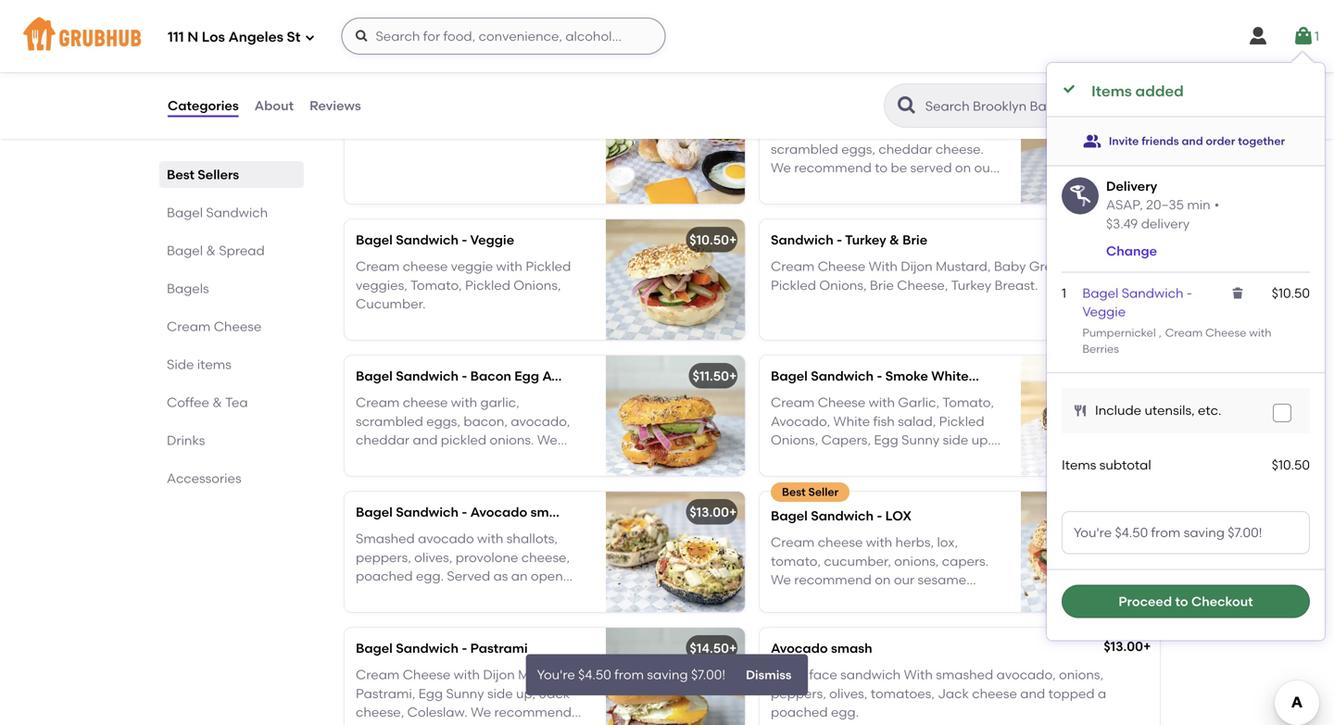 Task type: describe. For each thing, give the bounding box(es) containing it.
cream for cream cheese
[[167, 319, 211, 335]]

cream cheese with garlic, tomato, avocado, white fish salad, pickled onions, capers, egg sunny side up. we recommend in our everything bagel
[[771, 395, 994, 486]]

cream for cream cheese with garlic, scrambled eggs, cheddar cheese. we recommend to be served on our everything bagel
[[771, 122, 815, 138]]

categories
[[168, 98, 239, 113]]

egg. inside smashed avocado with shallots, peppers, olives, provolone cheese, poached egg. served as an open face sandwich. we recommend to use our plain bagel.
[[416, 569, 444, 584]]

cream cheese with dijon mustard, baby greens, tomato, pickled onions, brie cheese, turkey breast.
[[771, 259, 1132, 293]]

cheese for bagel sandwich - veggie
[[403, 259, 448, 274]]

bagel sandwich - lox
[[771, 509, 912, 524]]

$11.50 for bagel sandwich - bacon egg avocado & cheese
[[693, 369, 729, 384]]

on inside cream cheese with herbs, lox, tomato, cucumber, onions, capers. we recommend on our sesame bagel.
[[875, 572, 891, 588]]

0 vertical spatial smash
[[531, 505, 572, 521]]

with inside cream cheese veggie with pickled veggies, tomato, pickled onions, cucumber.
[[496, 259, 523, 274]]

side items
[[167, 357, 232, 373]]

1 horizontal spatial bagel sandwich
[[341, 40, 499, 64]]

peppers, inside open face sandwich  with smashed avocado, onions, peppers, olives, tomatoes, jack cheese and topped a poached egg.
[[771, 686, 827, 702]]

white inside cream cheese with garlic, tomato, avocado, white fish salad, pickled onions, capers, egg sunny side up. we recommend in our everything bagel
[[834, 414, 870, 429]]

cream cheese with dijon mustard, pastrami, egg sunny side up, jack cheese, coleslaw. we recommend to be served on our jalap
[[356, 667, 573, 726]]

bagel & spread tab
[[167, 241, 297, 260]]

best sellers
[[167, 167, 239, 183]]

with for bagel sandwich - lox
[[866, 535, 893, 551]]

open face sandwich  with smashed avocado, onions, peppers, olives, tomatoes, jack cheese and topped a poached egg.
[[771, 667, 1107, 721]]

bagel inside cream cheese with garlic, tomato, avocado, white fish salad, pickled onions, capers, egg sunny side up. we recommend in our everything bagel
[[771, 470, 807, 486]]

$11.50 for bagel sandwich - smoke white fish salad
[[1108, 369, 1145, 384]]

cheese right search icon
[[927, 96, 975, 112]]

delivery
[[1107, 178, 1158, 194]]

0 vertical spatial veggie
[[470, 232, 514, 248]]

face inside open face sandwich  with smashed avocado, onions, peppers, olives, tomatoes, jack cheese and topped a poached egg.
[[809, 667, 838, 683]]

bagel. inside smashed avocado with shallots, peppers, olives, provolone cheese, poached egg. served as an open face sandwich. we recommend to use our plain bagel.
[[439, 606, 479, 622]]

avocado,
[[771, 414, 831, 429]]

cheese for bagel sandwich - pastrami
[[403, 667, 451, 683]]

sandwich down the plain
[[396, 641, 459, 657]]

+ for bagel sandwich - smoke white fish salad
[[1145, 369, 1152, 384]]

berries
[[1083, 342, 1119, 356]]

asap,
[[1107, 197, 1143, 213]]

cheese for sandwich - turkey & brie
[[818, 259, 866, 274]]

side items tab
[[167, 355, 297, 374]]

- left smoke
[[877, 369, 883, 384]]

in
[[875, 451, 886, 467]]

1 inside button
[[1315, 28, 1320, 44]]

seller for best seller
[[809, 486, 839, 499]]

cheese for bagel sandwich - smoke white fish salad
[[818, 395, 866, 411]]

recommend inside cream cheese with garlic, scrambled eggs, cheddar cheese. we recommend to be served on our everything bagel
[[795, 160, 872, 176]]

from inside items added tooltip
[[1152, 525, 1181, 541]]

0 vertical spatial brie
[[903, 232, 928, 248]]

tomato,
[[771, 554, 821, 569]]

0 vertical spatial turkey
[[845, 232, 887, 248]]

proceed
[[1119, 594, 1172, 610]]

egg inside "cream cheese with dijon mustard, pastrami, egg sunny side up, jack cheese, coleslaw. we recommend to be served on our jalap"
[[419, 686, 443, 702]]

$10.50 + for cream cheese veggie with pickled veggies, tomato, pickled onions, cucumber.
[[690, 232, 737, 248]]

1 horizontal spatial smash
[[831, 641, 873, 657]]

an
[[511, 569, 528, 584]]

items for items subtotal
[[1062, 457, 1097, 473]]

build
[[470, 100, 503, 116]]

sandwich inside best seller bagel sandwich - build your own
[[396, 100, 459, 116]]

about
[[255, 98, 294, 113]]

egg right the bacon
[[515, 369, 539, 384]]

dijon for with
[[901, 259, 933, 274]]

0 vertical spatial $13.00 +
[[690, 505, 737, 521]]

we inside cream cheese with herbs, lox, tomato, cucumber, onions, capers. we recommend on our sesame bagel.
[[771, 572, 791, 588]]

added
[[1136, 82, 1184, 100]]

smashed
[[936, 667, 994, 683]]

cheese.
[[936, 141, 984, 157]]

best for best sellers
[[167, 167, 195, 183]]

avocado
[[418, 531, 474, 547]]

sandwich up the 'avocado,'
[[811, 369, 874, 384]]

invite friends and order together
[[1109, 134, 1286, 148]]

egg inside cream cheese with garlic, tomato, avocado, white fish salad, pickled onions, capers, egg sunny side up. we recommend in our everything bagel
[[874, 432, 899, 448]]

you're $4.50 from saving $7.00! inside items added tooltip
[[1074, 525, 1263, 541]]

bagel sandwich - pastrami image
[[606, 629, 745, 726]]

dijon for with
[[483, 667, 515, 683]]

- left the bacon
[[462, 369, 467, 384]]

to inside cream cheese with garlic, scrambled eggs, cheddar cheese. we recommend to be served on our everything bagel
[[875, 160, 888, 176]]

svg image right etc. on the bottom right of the page
[[1277, 408, 1288, 419]]

catering
[[1103, 98, 1159, 113]]

cream cheese veggie with pickled veggies, tomato, pickled onions, cucumber.
[[356, 259, 571, 312]]

st
[[287, 29, 301, 46]]

pickled down the veggie
[[465, 277, 511, 293]]

recommend inside cream cheese with herbs, lox, tomato, cucumber, onions, capers. we recommend on our sesame bagel.
[[795, 572, 872, 588]]

a
[[1098, 686, 1107, 702]]

best sellers tab
[[167, 165, 297, 184]]

111
[[168, 29, 184, 46]]

0 horizontal spatial $13.00
[[690, 505, 729, 521]]

plain
[[405, 606, 436, 622]]

onions, inside cream cheese with garlic, tomato, avocado, white fish salad, pickled onions, capers, egg sunny side up. we recommend in our everything bagel
[[771, 432, 819, 448]]

side inside "cream cheese with dijon mustard, pastrami, egg sunny side up, jack cheese, coleslaw. we recommend to be served on our jalap"
[[487, 686, 513, 702]]

best seller
[[782, 486, 839, 499]]

dismiss
[[746, 668, 792, 683]]

111 n los angeles st
[[168, 29, 301, 46]]

cream cheese tab
[[167, 317, 297, 336]]

capers.
[[942, 554, 989, 569]]

proceed to checkout button
[[1062, 585, 1310, 619]]

cheese for pumpernickel
[[1206, 326, 1247, 340]]

2 horizontal spatial avocado
[[771, 641, 828, 657]]

mustard, for bagel sandwich - pastrami
[[518, 667, 573, 683]]

with inside cream cheese with dijon mustard, baby greens, tomato, pickled onions, brie cheese, turkey breast.
[[869, 259, 898, 274]]

with for bagel sandwich -  egg & cheese
[[866, 122, 893, 138]]

sandwich up avocado
[[396, 505, 459, 521]]

- up the veggie
[[462, 232, 467, 248]]

delivery asap, 20–35 min • $3.49 delivery
[[1107, 178, 1220, 232]]

veggies,
[[356, 277, 408, 293]]

to inside "cream cheese with dijon mustard, pastrami, egg sunny side up, jack cheese, coleslaw. we recommend to be served on our jalap"
[[356, 724, 369, 726]]

utensils,
[[1145, 403, 1195, 419]]

items for items added
[[1092, 82, 1132, 100]]

cream cheese with garlic, scrambled eggs, cheddar cheese. we recommend to be served on our everything bagel
[[771, 122, 995, 195]]

sellers
[[198, 167, 239, 183]]

smashed
[[356, 531, 415, 547]]

bagel sandwich - lox image
[[1021, 492, 1160, 613]]

reviews button
[[309, 72, 362, 139]]

cucumber,
[[824, 554, 891, 569]]

include
[[1095, 403, 1142, 419]]

we inside "cream cheese with dijon mustard, pastrami, egg sunny side up, jack cheese, coleslaw. we recommend to be served on our jalap"
[[471, 705, 491, 721]]

cream cheese
[[167, 319, 262, 335]]

0 horizontal spatial avocado
[[470, 505, 528, 521]]

pastrami
[[470, 641, 528, 657]]

bagel sandwich -  egg & cheese
[[771, 96, 975, 112]]

$14.50 +
[[690, 641, 737, 657]]

bagels
[[167, 281, 209, 297]]

friends
[[1142, 134, 1179, 148]]

served
[[447, 569, 490, 584]]

bagel sandwich - build your own image
[[606, 84, 745, 204]]

0 vertical spatial avocado
[[542, 369, 600, 384]]

- inside best seller bagel sandwich - build your own
[[462, 100, 467, 116]]

0 horizontal spatial bagel sandwich - veggie
[[356, 232, 514, 248]]

open
[[531, 569, 563, 584]]

sandwich inside items added tooltip
[[1122, 285, 1184, 301]]

drinks tab
[[167, 431, 297, 450]]

we inside cream cheese with garlic, scrambled eggs, cheddar cheese. we recommend to be served on our everything bagel
[[771, 160, 791, 176]]

with for bagel sandwich - smoke white fish salad
[[869, 395, 895, 411]]

sandwich up best seller bagel sandwich - build your own on the top of page
[[403, 40, 499, 64]]

items
[[197, 357, 232, 373]]

1 vertical spatial $13.00
[[1104, 639, 1144, 655]]

sesame
[[918, 572, 967, 588]]

onions, inside cream cheese with herbs, lox, tomato, cucumber, onions, capers. we recommend on our sesame bagel.
[[895, 554, 939, 569]]

categories button
[[167, 72, 240, 139]]

$4.50 inside alert
[[578, 667, 612, 683]]

coleslaw.
[[407, 705, 468, 721]]

and inside invite friends and order together button
[[1182, 134, 1204, 148]]

20–35
[[1147, 197, 1184, 213]]

dismiss button
[[741, 667, 797, 684]]

open
[[771, 667, 806, 683]]

bagel. inside cream cheese with herbs, lox, tomato, cucumber, onions, capers. we recommend on our sesame bagel.
[[771, 591, 811, 607]]

be inside cream cheese with garlic, scrambled eggs, cheddar cheese. we recommend to be served on our everything bagel
[[891, 160, 907, 176]]

change button
[[1107, 242, 1158, 261]]

and inside open face sandwich  with smashed avocado, onions, peppers, olives, tomatoes, jack cheese and topped a poached egg.
[[1021, 686, 1046, 702]]

$7.00! inside alert
[[691, 667, 726, 683]]

- up avocado
[[462, 505, 467, 521]]

sunny inside cream cheese with garlic, tomato, avocado, white fish salad, pickled onions, capers, egg sunny side up. we recommend in our everything bagel
[[902, 432, 940, 448]]

cheese inside open face sandwich  with smashed avocado, onions, peppers, olives, tomatoes, jack cheese and topped a poached egg.
[[972, 686, 1018, 702]]

items subtotal
[[1062, 457, 1152, 473]]

los
[[202, 29, 225, 46]]

to inside proceed to checkout button
[[1176, 594, 1189, 610]]

bagel sandwich - veggie inside items added tooltip
[[1083, 285, 1193, 320]]

reviews
[[310, 98, 361, 113]]

sandwich inside tab
[[206, 205, 268, 221]]

n
[[187, 29, 199, 46]]

0 vertical spatial white
[[932, 369, 969, 384]]

pickled inside cream cheese with dijon mustard, baby greens, tomato, pickled onions, brie cheese, turkey breast.
[[771, 277, 816, 293]]

tomato, inside cream cheese with dijon mustard, baby greens, tomato, pickled onions, brie cheese, turkey breast.
[[1081, 259, 1132, 274]]

bagel inside best seller bagel sandwich - build your own
[[356, 100, 393, 116]]

items added
[[1092, 82, 1184, 100]]

best seller bagel sandwich - build your own
[[356, 77, 566, 116]]

about button
[[254, 72, 295, 139]]

bagel sandwich - smoke white fish salad image
[[1021, 356, 1160, 477]]

1 inside items added tooltip
[[1062, 285, 1067, 301]]

checkout
[[1192, 594, 1254, 610]]

cheese for bagel sandwich -  egg & cheese
[[818, 122, 863, 138]]

$11.50 + for bagel sandwich - bacon egg avocado & cheese
[[693, 369, 737, 384]]

etc.
[[1198, 403, 1222, 419]]

avocado,
[[997, 667, 1056, 683]]

1 vertical spatial $13.00 +
[[1104, 639, 1151, 655]]

turkey inside cream cheese with dijon mustard, baby greens, tomato, pickled onions, brie cheese, turkey breast.
[[951, 277, 992, 293]]

smoke
[[886, 369, 929, 384]]

svg image right st
[[304, 32, 316, 43]]

we inside cream cheese with garlic, tomato, avocado, white fish salad, pickled onions, capers, egg sunny side up. we recommend in our everything bagel
[[771, 451, 791, 467]]

with inside open face sandwich  with smashed avocado, onions, peppers, olives, tomatoes, jack cheese and topped a poached egg.
[[904, 667, 933, 683]]

tomato, inside cream cheese with garlic, tomato, avocado, white fish salad, pickled onions, capers, egg sunny side up. we recommend in our everything bagel
[[943, 395, 994, 411]]

svg image for include utensils, etc.
[[1073, 403, 1088, 418]]

min
[[1188, 197, 1211, 213]]

$10.50 + for cream cheese with garlic, scrambled eggs, cheddar cheese. we recommend to be served on our everything bagel
[[1105, 96, 1152, 112]]

egg up garlic,
[[886, 96, 910, 112]]

cream for cream cheese with dijon mustard, pastrami, egg sunny side up, jack cheese, coleslaw. we recommend to be served on our jalap
[[356, 667, 400, 683]]

lox
[[886, 509, 912, 524]]

mustard, for sandwich - turkey & brie
[[936, 259, 991, 274]]

avocado smash
[[771, 641, 873, 657]]

jack for tomatoes,
[[938, 686, 969, 702]]

main navigation navigation
[[0, 0, 1335, 72]]

our inside cream cheese with garlic, tomato, avocado, white fish salad, pickled onions, capers, egg sunny side up. we recommend in our everything bagel
[[889, 451, 910, 467]]

best for best seller bagel sandwich - build your own
[[367, 77, 391, 91]]

served inside cream cheese with garlic, scrambled eggs, cheddar cheese. we recommend to be served on our everything bagel
[[911, 160, 952, 176]]



Task type: locate. For each thing, give the bounding box(es) containing it.
bagel sandwich - smoke white fish salad
[[771, 369, 1036, 384]]

0 vertical spatial served
[[911, 160, 952, 176]]

pumpernickel
[[1083, 326, 1159, 340]]

olives, inside open face sandwich  with smashed avocado, onions, peppers, olives, tomatoes, jack cheese and topped a poached egg.
[[830, 686, 868, 702]]

cream for cream cheese with dijon mustard, baby greens, tomato, pickled onions, brie cheese, turkey breast.
[[771, 259, 815, 274]]

egg. inside open face sandwich  with smashed avocado, onions, peppers, olives, tomatoes, jack cheese and topped a poached egg.
[[831, 705, 859, 721]]

brie inside cream cheese with dijon mustard, baby greens, tomato, pickled onions, brie cheese, turkey breast.
[[870, 277, 894, 293]]

onions, inside cream cheese with dijon mustard, baby greens, tomato, pickled onions, brie cheese, turkey breast.
[[820, 277, 867, 293]]

bagel sandwich - pastrami
[[356, 641, 528, 657]]

our inside cream cheese with garlic, scrambled eggs, cheddar cheese. we recommend to be served on our everything bagel
[[975, 160, 995, 176]]

$4.50 inside items added tooltip
[[1115, 525, 1148, 541]]

spread
[[219, 243, 265, 259]]

accessories tab
[[167, 469, 297, 488]]

pickled down the sandwich - turkey & brie
[[771, 277, 816, 293]]

dijon down pastrami
[[483, 667, 515, 683]]

0 vertical spatial seller
[[393, 77, 424, 91]]

best up bagel sandwich - lox at the right bottom of page
[[782, 486, 806, 499]]

we inside smashed avocado with shallots, peppers, olives, provolone cheese, poached egg. served as an open face sandwich. we recommend to use our plain bagel.
[[454, 588, 474, 603]]

subtotal
[[1100, 457, 1152, 473]]

onions, inside cream cheese veggie with pickled veggies, tomato, pickled onions, cucumber.
[[514, 277, 561, 293]]

cheese inside "cream cheese with dijon mustard, pastrami, egg sunny side up, jack cheese, coleslaw. we recommend to be served on our jalap"
[[403, 667, 451, 683]]

1 horizontal spatial best
[[367, 77, 391, 91]]

poached down smashed
[[356, 569, 413, 584]]

sandwich down best seller
[[811, 509, 874, 524]]

on inside cream cheese with garlic, scrambled eggs, cheddar cheese. we recommend to be served on our everything bagel
[[955, 160, 971, 176]]

0 vertical spatial bagel
[[840, 179, 877, 195]]

you're $4.50 from saving $7.00! alert
[[526, 655, 808, 696]]

side left up,
[[487, 686, 513, 702]]

jack right up,
[[539, 686, 570, 702]]

- left lox
[[877, 509, 883, 524]]

0 horizontal spatial jack
[[539, 686, 570, 702]]

recommend down capers,
[[795, 451, 872, 467]]

0 horizontal spatial you're $4.50 from saving $7.00!
[[537, 667, 726, 683]]

with up tomatoes,
[[904, 667, 933, 683]]

seller
[[393, 77, 424, 91], [809, 486, 839, 499]]

poached down open
[[771, 705, 828, 721]]

face inside smashed avocado with shallots, peppers, olives, provolone cheese, poached egg. served as an open face sandwich. we recommend to use our plain bagel.
[[356, 588, 384, 603]]

cheese up capers,
[[818, 395, 866, 411]]

1 vertical spatial bagel
[[771, 470, 807, 486]]

breast.
[[995, 277, 1038, 293]]

be inside "cream cheese with dijon mustard, pastrami, egg sunny side up, jack cheese, coleslaw. we recommend to be served on our jalap"
[[372, 724, 388, 726]]

bagel sandwich down sellers
[[167, 205, 268, 221]]

$10.50
[[1105, 96, 1145, 112], [690, 232, 729, 248], [1272, 285, 1310, 301], [1272, 457, 1310, 473]]

recommend down the eggs,
[[795, 160, 872, 176]]

1 horizontal spatial white
[[932, 369, 969, 384]]

bagel sandwich - veggie image
[[606, 220, 745, 340]]

0 vertical spatial $4.50
[[1115, 525, 1148, 541]]

pickled inside cream cheese with garlic, tomato, avocado, white fish salad, pickled onions, capers, egg sunny side up. we recommend in our everything bagel
[[939, 414, 985, 429]]

bagel sandwich - avocado smash image
[[606, 492, 745, 613]]

1 horizontal spatial $13.00 +
[[1104, 639, 1151, 655]]

$13.50
[[1105, 505, 1145, 521]]

cream inside cream cheese with garlic, scrambled eggs, cheddar cheese. we recommend to be served on our everything bagel
[[771, 122, 815, 138]]

bagel sandwich up best seller bagel sandwich - build your own on the top of page
[[341, 40, 499, 64]]

served down cheddar in the top of the page
[[911, 160, 952, 176]]

Search Brooklyn Bagel Bakery search field
[[924, 97, 1066, 115]]

cheese,
[[897, 277, 948, 293]]

sandwich left the bacon
[[396, 369, 459, 384]]

+
[[1145, 96, 1152, 112], [1144, 231, 1151, 246], [729, 232, 737, 248], [729, 369, 737, 384], [1145, 369, 1152, 384], [729, 505, 737, 521], [1145, 505, 1152, 521], [1144, 639, 1151, 655], [729, 641, 737, 657]]

0 vertical spatial dijon
[[901, 259, 933, 274]]

egg. down sandwich at the bottom of the page
[[831, 705, 859, 721]]

onions, down herbs,
[[895, 554, 939, 569]]

turkey
[[845, 232, 887, 248], [951, 277, 992, 293]]

- left build
[[462, 100, 467, 116]]

1 vertical spatial $7.00!
[[691, 667, 726, 683]]

0 horizontal spatial 1
[[1062, 285, 1067, 301]]

1 horizontal spatial jack
[[938, 686, 969, 702]]

and left the 'order'
[[1182, 134, 1204, 148]]

bagel sandwich - bacon egg avocado & cheese image
[[606, 356, 745, 477]]

garlic,
[[896, 122, 935, 138]]

saving
[[1184, 525, 1225, 541], [647, 667, 688, 683]]

0 horizontal spatial smash
[[531, 505, 572, 521]]

onions, inside open face sandwich  with smashed avocado, onions, peppers, olives, tomatoes, jack cheese and topped a poached egg.
[[1059, 667, 1104, 683]]

smashed avocado with shallots, peppers, olives, provolone cheese, poached egg. served as an open face sandwich. we recommend to use our plain bagel.
[[356, 531, 571, 622]]

cream down the sandwich - turkey & brie
[[771, 259, 815, 274]]

recommend inside "cream cheese with dijon mustard, pastrami, egg sunny side up, jack cheese, coleslaw. we recommend to be served on our jalap"
[[494, 705, 572, 721]]

1 horizontal spatial brie
[[903, 232, 928, 248]]

bagel inside items added tooltip
[[1083, 285, 1119, 301]]

our left sesame
[[894, 572, 915, 588]]

- left search icon
[[877, 96, 883, 112]]

$14.50
[[690, 641, 729, 657]]

poached inside open face sandwich  with smashed avocado, onions, peppers, olives, tomatoes, jack cheese and topped a poached egg.
[[771, 705, 828, 721]]

0 horizontal spatial mustard,
[[518, 667, 573, 683]]

0 horizontal spatial best
[[167, 167, 195, 183]]

olives,
[[414, 550, 453, 566], [830, 686, 868, 702]]

+ for bagel sandwich - bacon egg avocado & cheese
[[729, 369, 737, 384]]

people icon image
[[1083, 132, 1102, 151]]

bagel. down tomato,
[[771, 591, 811, 607]]

svg image
[[1247, 25, 1270, 47], [304, 32, 316, 43], [1231, 286, 1246, 301], [1277, 408, 1288, 419]]

1 horizontal spatial $7.00!
[[1228, 525, 1263, 541]]

pickled
[[526, 259, 571, 274], [465, 277, 511, 293], [771, 277, 816, 293], [939, 414, 985, 429]]

you're $4.50 from saving $7.00! inside alert
[[537, 667, 726, 683]]

cheese inside cream cheese tab
[[214, 319, 262, 335]]

you're inside items added tooltip
[[1074, 525, 1112, 541]]

with inside "cream cheese with dijon mustard, pastrami, egg sunny side up, jack cheese, coleslaw. we recommend to be served on our jalap"
[[454, 667, 480, 683]]

sunny
[[902, 432, 940, 448], [446, 686, 484, 702]]

cream inside cream cheese veggie with pickled veggies, tomato, pickled onions, cucumber.
[[356, 259, 400, 274]]

veggie
[[470, 232, 514, 248], [1083, 304, 1126, 320]]

to right proceed
[[1176, 594, 1189, 610]]

cheese up side items tab
[[214, 319, 262, 335]]

dijon inside "cream cheese with dijon mustard, pastrami, egg sunny side up, jack cheese, coleslaw. we recommend to be served on our jalap"
[[483, 667, 515, 683]]

to inside smashed avocado with shallots, peppers, olives, provolone cheese, poached egg. served as an open face sandwich. we recommend to use our plain bagel.
[[558, 588, 571, 603]]

cream up the 'avocado,'
[[771, 395, 815, 411]]

face down avocado smash
[[809, 667, 838, 683]]

face
[[356, 588, 384, 603], [809, 667, 838, 683]]

1 vertical spatial mustard,
[[518, 667, 573, 683]]

change
[[1107, 243, 1158, 259]]

sandwich up the veggie
[[396, 232, 459, 248]]

2 horizontal spatial onions,
[[820, 277, 867, 293]]

to down pastrami,
[[356, 724, 369, 726]]

side inside cream cheese with garlic, tomato, avocado, white fish salad, pickled onions, capers, egg sunny side up. we recommend in our everything bagel
[[943, 432, 969, 448]]

- inside items added tooltip
[[1187, 285, 1193, 301]]

we right the coleslaw.
[[471, 705, 491, 721]]

1 horizontal spatial on
[[875, 572, 891, 588]]

turkey down cream cheese with garlic, scrambled eggs, cheddar cheese. we recommend to be served on our everything bagel
[[845, 232, 887, 248]]

cream down bagel sandwich - veggie link
[[1166, 326, 1203, 340]]

1 horizontal spatial veggie
[[1083, 304, 1126, 320]]

svg image up cream cheese with berries
[[1231, 286, 1246, 301]]

together
[[1238, 134, 1286, 148]]

on down cheese.
[[955, 160, 971, 176]]

mustard, inside "cream cheese with dijon mustard, pastrami, egg sunny side up, jack cheese, coleslaw. we recommend to be served on our jalap"
[[518, 667, 573, 683]]

0 vertical spatial side
[[943, 432, 969, 448]]

1 vertical spatial with
[[904, 667, 933, 683]]

0 vertical spatial you're $4.50 from saving $7.00!
[[1074, 525, 1263, 541]]

- left pastrami
[[462, 641, 467, 657]]

our right use
[[381, 606, 402, 622]]

cheese inside cream cheese with dijon mustard, baby greens, tomato, pickled onions, brie cheese, turkey breast.
[[818, 259, 866, 274]]

1 horizontal spatial poached
[[771, 705, 828, 721]]

svg image inside 1 button
[[1293, 25, 1315, 47]]

order
[[1206, 134, 1236, 148]]

1 horizontal spatial 1
[[1315, 28, 1320, 44]]

tomato, down the veggie
[[411, 277, 462, 293]]

1 horizontal spatial onions,
[[771, 432, 819, 448]]

cheese, up open
[[522, 550, 570, 566]]

peppers, down open
[[771, 686, 827, 702]]

$7.00! inside items added tooltip
[[1228, 525, 1263, 541]]

we down the 'avocado,'
[[771, 451, 791, 467]]

cream up veggies,
[[356, 259, 400, 274]]

1 horizontal spatial dijon
[[901, 259, 933, 274]]

cheese,
[[522, 550, 570, 566], [356, 705, 404, 721]]

svg image left 1 button
[[1247, 25, 1270, 47]]

0 vertical spatial you're
[[1074, 525, 1112, 541]]

0 horizontal spatial egg.
[[416, 569, 444, 584]]

1 vertical spatial bagel sandwich - veggie
[[1083, 285, 1193, 320]]

with for bagel sandwich - pastrami
[[454, 667, 480, 683]]

1 button
[[1293, 19, 1320, 53]]

with inside smashed avocado with shallots, peppers, olives, provolone cheese, poached egg. served as an open face sandwich. we recommend to use our plain bagel.
[[477, 531, 504, 547]]

bagel sandwich -  egg & cheese image
[[1021, 84, 1160, 204]]

sandwich up the eggs,
[[811, 96, 874, 112]]

with inside cream cheese with berries
[[1250, 326, 1272, 340]]

fish
[[874, 414, 895, 429]]

0 horizontal spatial on
[[436, 724, 452, 726]]

olives, down avocado
[[414, 550, 453, 566]]

bagel inside cream cheese with garlic, scrambled eggs, cheddar cheese. we recommend to be served on our everything bagel
[[840, 179, 877, 195]]

1 vertical spatial and
[[1021, 686, 1046, 702]]

1 horizontal spatial bagel
[[840, 179, 877, 195]]

1 vertical spatial on
[[875, 572, 891, 588]]

1 horizontal spatial face
[[809, 667, 838, 683]]

egg. up sandwich.
[[416, 569, 444, 584]]

search icon image
[[896, 95, 918, 117]]

use
[[356, 606, 378, 622]]

coffee
[[167, 395, 209, 411]]

0 vertical spatial $7.00!
[[1228, 525, 1263, 541]]

0 vertical spatial bagel sandwich
[[341, 40, 499, 64]]

pickled right the veggie
[[526, 259, 571, 274]]

0 horizontal spatial dijon
[[483, 667, 515, 683]]

0 horizontal spatial face
[[356, 588, 384, 603]]

avocado up open
[[771, 641, 828, 657]]

seller right reviews button
[[393, 77, 424, 91]]

on down the coleslaw.
[[436, 724, 452, 726]]

cream inside "cream cheese with dijon mustard, pastrami, egg sunny side up, jack cheese, coleslaw. we recommend to be served on our jalap"
[[356, 667, 400, 683]]

1 vertical spatial face
[[809, 667, 838, 683]]

0 vertical spatial egg.
[[416, 569, 444, 584]]

delivery icon image
[[1062, 178, 1099, 215]]

1 vertical spatial side
[[487, 686, 513, 702]]

items left subtotal
[[1062, 457, 1097, 473]]

bagel sandwich - veggie link
[[1083, 285, 1193, 320]]

on down cucumber,
[[875, 572, 891, 588]]

cheese
[[927, 96, 975, 112], [818, 259, 866, 274], [214, 319, 262, 335], [1206, 326, 1247, 340], [818, 395, 866, 411], [403, 667, 451, 683]]

white left fish
[[932, 369, 969, 384]]

seller up bagel sandwich - lox at the right bottom of page
[[809, 486, 839, 499]]

our down cheese.
[[975, 160, 995, 176]]

1 horizontal spatial egg.
[[831, 705, 859, 721]]

cream inside cream cheese with berries
[[1166, 326, 1203, 340]]

tomato, inside cream cheese veggie with pickled veggies, tomato, pickled onions, cucumber.
[[411, 277, 462, 293]]

jack for up,
[[539, 686, 570, 702]]

sunny up the coleslaw.
[[446, 686, 484, 702]]

1 horizontal spatial from
[[1152, 525, 1181, 541]]

1 horizontal spatial seller
[[809, 486, 839, 499]]

egg.
[[416, 569, 444, 584], [831, 705, 859, 721]]

0 vertical spatial poached
[[356, 569, 413, 584]]

1 horizontal spatial tomato,
[[943, 395, 994, 411]]

1 horizontal spatial bagel.
[[771, 591, 811, 607]]

best right reviews button
[[367, 77, 391, 91]]

1 vertical spatial poached
[[771, 705, 828, 721]]

seller for best seller bagel sandwich - build your own
[[393, 77, 424, 91]]

+ for bagel sandwich - veggie
[[729, 232, 737, 248]]

Search for food, convenience, alcohol... search field
[[341, 18, 666, 55]]

garlic,
[[898, 395, 940, 411]]

bagel sandwich inside tab
[[167, 205, 268, 221]]

our inside "cream cheese with dijon mustard, pastrami, egg sunny side up, jack cheese, coleslaw. we recommend to be served on our jalap"
[[455, 724, 476, 726]]

best left sellers
[[167, 167, 195, 183]]

recommend inside cream cheese with garlic, tomato, avocado, white fish salad, pickled onions, capers, egg sunny side up. we recommend in our everything bagel
[[795, 451, 872, 467]]

0 horizontal spatial turkey
[[845, 232, 887, 248]]

cheese for bagel sandwich - lox
[[818, 535, 863, 551]]

with inside cream cheese with garlic, scrambled eggs, cheddar cheese. we recommend to be served on our everything bagel
[[866, 122, 893, 138]]

0 vertical spatial bagel sandwich - veggie
[[356, 232, 514, 248]]

recommend down cucumber,
[[795, 572, 872, 588]]

pastrami,
[[356, 686, 416, 702]]

pickled up up.
[[939, 414, 985, 429]]

bagel up best seller
[[771, 470, 807, 486]]

$3.49
[[1107, 216, 1138, 232]]

bagel sandwich - veggie up the veggie
[[356, 232, 514, 248]]

eggs,
[[842, 141, 876, 157]]

0 vertical spatial sunny
[[902, 432, 940, 448]]

smash up sandwich at the bottom of the page
[[831, 641, 873, 657]]

0 horizontal spatial sunny
[[446, 686, 484, 702]]

1 horizontal spatial turkey
[[951, 277, 992, 293]]

bagel sandwich - veggie
[[356, 232, 514, 248], [1083, 285, 1193, 320]]

2 horizontal spatial best
[[782, 486, 806, 499]]

you're inside 'you're $4.50 from saving $7.00!' alert
[[537, 667, 575, 683]]

items added tooltip
[[1047, 52, 1325, 641]]

salad,
[[898, 414, 936, 429]]

side
[[167, 357, 194, 373]]

1 horizontal spatial olives,
[[830, 686, 868, 702]]

dijon inside cream cheese with dijon mustard, baby greens, tomato, pickled onions, brie cheese, turkey breast.
[[901, 259, 933, 274]]

seller inside best seller bagel sandwich - build your own
[[393, 77, 424, 91]]

everything
[[913, 451, 979, 467]]

+ for bagel sandwich - avocado smash
[[729, 505, 737, 521]]

smash
[[531, 505, 572, 521], [831, 641, 873, 657]]

0 vertical spatial mustard,
[[936, 259, 991, 274]]

mustard, inside cream cheese with dijon mustard, baby greens, tomato, pickled onions, brie cheese, turkey breast.
[[936, 259, 991, 274]]

cheese
[[818, 122, 863, 138], [403, 259, 448, 274], [616, 369, 661, 384], [818, 535, 863, 551], [972, 686, 1018, 702]]

served inside "cream cheese with dijon mustard, pastrami, egg sunny side up, jack cheese, coleslaw. we recommend to be served on our jalap"
[[391, 724, 433, 726]]

cheese, inside smashed avocado with shallots, peppers, olives, provolone cheese, poached egg. served as an open face sandwich. we recommend to use our plain bagel.
[[522, 550, 570, 566]]

0 horizontal spatial bagel
[[771, 470, 807, 486]]

sunny inside "cream cheese with dijon mustard, pastrami, egg sunny side up, jack cheese, coleslaw. we recommend to be served on our jalap"
[[446, 686, 484, 702]]

cream inside cream cheese with dijon mustard, baby greens, tomato, pickled onions, brie cheese, turkey breast.
[[771, 259, 815, 274]]

egg up the coleslaw.
[[419, 686, 443, 702]]

white up capers,
[[834, 414, 870, 429]]

-
[[877, 96, 883, 112], [462, 100, 467, 116], [462, 232, 467, 248], [837, 232, 843, 248], [1187, 285, 1193, 301], [462, 369, 467, 384], [877, 369, 883, 384], [462, 505, 467, 521], [877, 509, 883, 524], [462, 641, 467, 657]]

best for best seller
[[782, 486, 806, 499]]

1 vertical spatial be
[[372, 724, 388, 726]]

recommend down up,
[[494, 705, 572, 721]]

on
[[955, 160, 971, 176], [875, 572, 891, 588], [436, 724, 452, 726]]

bagels tab
[[167, 279, 297, 298]]

0 vertical spatial items
[[1092, 82, 1132, 100]]

brie up cheese,
[[903, 232, 928, 248]]

1 horizontal spatial served
[[911, 160, 952, 176]]

cheese up etc. on the bottom right of the page
[[1206, 326, 1247, 340]]

$10.50 +
[[1105, 96, 1152, 112], [690, 232, 737, 248]]

svg image for items added
[[1062, 82, 1077, 96]]

cream for cream cheese with garlic, tomato, avocado, white fish salad, pickled onions, capers, egg sunny side up. we recommend in our everything bagel
[[771, 395, 815, 411]]

smash up "shallots,"
[[531, 505, 572, 521]]

- down the everything
[[837, 232, 843, 248]]

own
[[537, 100, 566, 116]]

0 horizontal spatial $7.00!
[[691, 667, 726, 683]]

cream for cream cheese with berries
[[1166, 326, 1203, 340]]

svg image
[[1293, 25, 1315, 47], [354, 29, 369, 44], [1062, 82, 1077, 96], [1073, 403, 1088, 418]]

mustard, up cheese,
[[936, 259, 991, 274]]

jack
[[539, 686, 570, 702], [938, 686, 969, 702]]

0 vertical spatial onions,
[[895, 554, 939, 569]]

everything
[[771, 179, 837, 195]]

sunny down salad,
[[902, 432, 940, 448]]

+ for bagel sandwich -  egg & cheese
[[1145, 96, 1152, 112]]

cream inside cream cheese with herbs, lox, tomato, cucumber, onions, capers. we recommend on our sesame bagel.
[[771, 535, 815, 551]]

saving inside items added tooltip
[[1184, 525, 1225, 541]]

cheese down bagel sandwich - pastrami
[[403, 667, 451, 683]]

1 vertical spatial 1
[[1062, 285, 1067, 301]]

1 vertical spatial tomato,
[[411, 277, 462, 293]]

0 horizontal spatial tomato,
[[411, 277, 462, 293]]

sandwich left build
[[396, 100, 459, 116]]

cream down bagels
[[167, 319, 211, 335]]

- up cream cheese with berries
[[1187, 285, 1193, 301]]

dijon up cheese,
[[901, 259, 933, 274]]

cheese inside cream cheese with garlic, scrambled eggs, cheddar cheese. we recommend to be served on our everything bagel
[[818, 122, 863, 138]]

cream for cream cheese with herbs, lox, tomato, cucumber, onions, capers. we recommend on our sesame bagel.
[[771, 535, 815, 551]]

0 horizontal spatial bagel.
[[439, 606, 479, 622]]

$7.00!
[[1228, 525, 1263, 541], [691, 667, 726, 683]]

capers,
[[822, 432, 871, 448]]

face up use
[[356, 588, 384, 603]]

bagel
[[341, 40, 398, 64], [771, 96, 808, 112], [356, 100, 393, 116], [167, 205, 203, 221], [356, 232, 393, 248], [167, 243, 203, 259], [1083, 285, 1119, 301], [356, 369, 393, 384], [771, 369, 808, 384], [356, 505, 393, 521], [771, 509, 808, 524], [356, 641, 393, 657]]

1 vertical spatial served
[[391, 724, 433, 726]]

tomatoes,
[[871, 686, 935, 702]]

salad
[[1000, 369, 1036, 384]]

$13.00 +
[[690, 505, 737, 521], [1104, 639, 1151, 655]]

coffee & tea tab
[[167, 393, 297, 412]]

include utensils, etc.
[[1095, 403, 1222, 419]]

0 horizontal spatial peppers,
[[356, 550, 411, 566]]

0 vertical spatial face
[[356, 588, 384, 603]]

cream cheese with berries
[[1083, 326, 1272, 356]]

cheese inside cream cheese with garlic, tomato, avocado, white fish salad, pickled onions, capers, egg sunny side up. we recommend in our everything bagel
[[818, 395, 866, 411]]

up.
[[972, 432, 991, 448]]

0 vertical spatial best
[[367, 77, 391, 91]]

we down tomato,
[[771, 572, 791, 588]]

recommend inside smashed avocado with shallots, peppers, olives, provolone cheese, poached egg. served as an open face sandwich. we recommend to use our plain bagel.
[[477, 588, 555, 603]]

recommend
[[795, 160, 872, 176], [795, 451, 872, 467], [795, 572, 872, 588], [477, 588, 555, 603], [494, 705, 572, 721]]

0 horizontal spatial olives,
[[414, 550, 453, 566]]

invite friends and order together button
[[1083, 125, 1286, 158]]

$4.50
[[1115, 525, 1148, 541], [578, 667, 612, 683]]

bagel. right the plain
[[439, 606, 479, 622]]

0 horizontal spatial and
[[1021, 686, 1046, 702]]

drinks
[[167, 433, 205, 449]]

0 vertical spatial from
[[1152, 525, 1181, 541]]

1 vertical spatial sunny
[[446, 686, 484, 702]]

2 vertical spatial tomato,
[[943, 395, 994, 411]]

tomato, down fish
[[943, 395, 994, 411]]

jack down smashed
[[938, 686, 969, 702]]

cheese inside cream cheese with berries
[[1206, 326, 1247, 340]]

brie left cheese,
[[870, 277, 894, 293]]

0 vertical spatial peppers,
[[356, 550, 411, 566]]

2 jack from the left
[[938, 686, 969, 702]]

bagel sandwich - bacon egg avocado & cheese
[[356, 369, 661, 384]]

on inside "cream cheese with dijon mustard, pastrami, egg sunny side up, jack cheese, coleslaw. we recommend to be served on our jalap"
[[436, 724, 452, 726]]

cream inside cream cheese with garlic, tomato, avocado, white fish salad, pickled onions, capers, egg sunny side up. we recommend in our everything bagel
[[771, 395, 815, 411]]

side up everything
[[943, 432, 969, 448]]

0 vertical spatial $10.50 +
[[1105, 96, 1152, 112]]

sandwich up the spread
[[206, 205, 268, 221]]

olives, inside smashed avocado with shallots, peppers, olives, provolone cheese, poached egg. served as an open face sandwich. we recommend to use our plain bagel.
[[414, 550, 453, 566]]

sandwich - turkey & brie
[[771, 232, 928, 248]]

bagel sandwich - veggie up pumpernickel
[[1083, 285, 1193, 320]]

coffee & tea
[[167, 395, 248, 411]]

catering button
[[1094, 85, 1168, 126]]

shallots,
[[507, 531, 558, 547]]

olives, down sandwich at the bottom of the page
[[830, 686, 868, 702]]

poached
[[356, 569, 413, 584], [771, 705, 828, 721]]

0 vertical spatial with
[[869, 259, 898, 274]]

$7.00! down $14.50
[[691, 667, 726, 683]]

1 vertical spatial you're $4.50 from saving $7.00!
[[537, 667, 726, 683]]

bagel
[[840, 179, 877, 195], [771, 470, 807, 486]]

cream
[[771, 122, 815, 138], [356, 259, 400, 274], [771, 259, 815, 274], [167, 319, 211, 335], [1166, 326, 1203, 340], [771, 395, 815, 411], [771, 535, 815, 551], [356, 667, 400, 683]]

veggie up the veggie
[[470, 232, 514, 248]]

2 vertical spatial on
[[436, 724, 452, 726]]

provolone
[[456, 550, 518, 566]]

0 vertical spatial 1
[[1315, 28, 1320, 44]]

saving inside alert
[[647, 667, 688, 683]]

0 horizontal spatial seller
[[393, 77, 424, 91]]

cream for cream cheese veggie with pickled veggies, tomato, pickled onions, cucumber.
[[356, 259, 400, 274]]

with inside cream cheese with herbs, lox, tomato, cucumber, onions, capers. we recommend on our sesame bagel.
[[866, 535, 893, 551]]

cheese down the sandwich - turkey & brie
[[818, 259, 866, 274]]

cheese inside cream cheese with herbs, lox, tomato, cucumber, onions, capers. we recommend on our sesame bagel.
[[818, 535, 863, 551]]

1 vertical spatial olives,
[[830, 686, 868, 702]]

fish
[[972, 369, 997, 384]]

angeles
[[228, 29, 284, 46]]

jack inside open face sandwich  with smashed avocado, onions, peppers, olives, tomatoes, jack cheese and topped a poached egg.
[[938, 686, 969, 702]]

1 vertical spatial dijon
[[483, 667, 515, 683]]

veggie inside items added tooltip
[[1083, 304, 1126, 320]]

bacon
[[470, 369, 512, 384]]

1 vertical spatial brie
[[870, 277, 894, 293]]

with for pumpernickel
[[1250, 326, 1272, 340]]

with inside cream cheese with garlic, tomato, avocado, white fish salad, pickled onions, capers, egg sunny side up. we recommend in our everything bagel
[[869, 395, 895, 411]]

0 horizontal spatial cheese,
[[356, 705, 404, 721]]

$11.50 + for bagel sandwich - smoke white fish salad
[[1108, 369, 1152, 384]]

tea
[[225, 395, 248, 411]]

peppers, inside smashed avocado with shallots, peppers, olives, provolone cheese, poached egg. served as an open face sandwich. we recommend to use our plain bagel.
[[356, 550, 411, 566]]

our inside cream cheese with herbs, lox, tomato, cucumber, onions, capers. we recommend on our sesame bagel.
[[894, 572, 915, 588]]

from inside 'you're $4.50 from saving $7.00!' alert
[[615, 667, 644, 683]]

1 horizontal spatial avocado
[[542, 369, 600, 384]]

1 vertical spatial peppers,
[[771, 686, 827, 702]]

peppers,
[[356, 550, 411, 566], [771, 686, 827, 702]]

+ for bagel sandwich - pastrami
[[729, 641, 737, 657]]

1 vertical spatial avocado
[[470, 505, 528, 521]]

cucumber.
[[356, 296, 426, 312]]

1 jack from the left
[[539, 686, 570, 702]]

svg image for 1
[[1293, 25, 1315, 47]]

with for bagel sandwich - avocado smash
[[477, 531, 504, 547]]

poached inside smashed avocado with shallots, peppers, olives, provolone cheese, poached egg. served as an open face sandwich. we recommend to use our plain bagel.
[[356, 569, 413, 584]]

sandwich
[[841, 667, 901, 683]]

0 horizontal spatial $13.00 +
[[690, 505, 737, 521]]

herbs,
[[896, 535, 934, 551]]

our inside smashed avocado with shallots, peppers, olives, provolone cheese, poached egg. served as an open face sandwich. we recommend to use our plain bagel.
[[381, 606, 402, 622]]

sandwich down the everything
[[771, 232, 834, 248]]

1 vertical spatial from
[[615, 667, 644, 683]]

cheese, inside "cream cheese with dijon mustard, pastrami, egg sunny side up, jack cheese, coleslaw. we recommend to be served on our jalap"
[[356, 705, 404, 721]]

2 horizontal spatial tomato,
[[1081, 259, 1132, 274]]

bagel sandwich tab
[[167, 203, 297, 222]]



Task type: vqa. For each thing, say whether or not it's contained in the screenshot.
bottommost '$13.00'
yes



